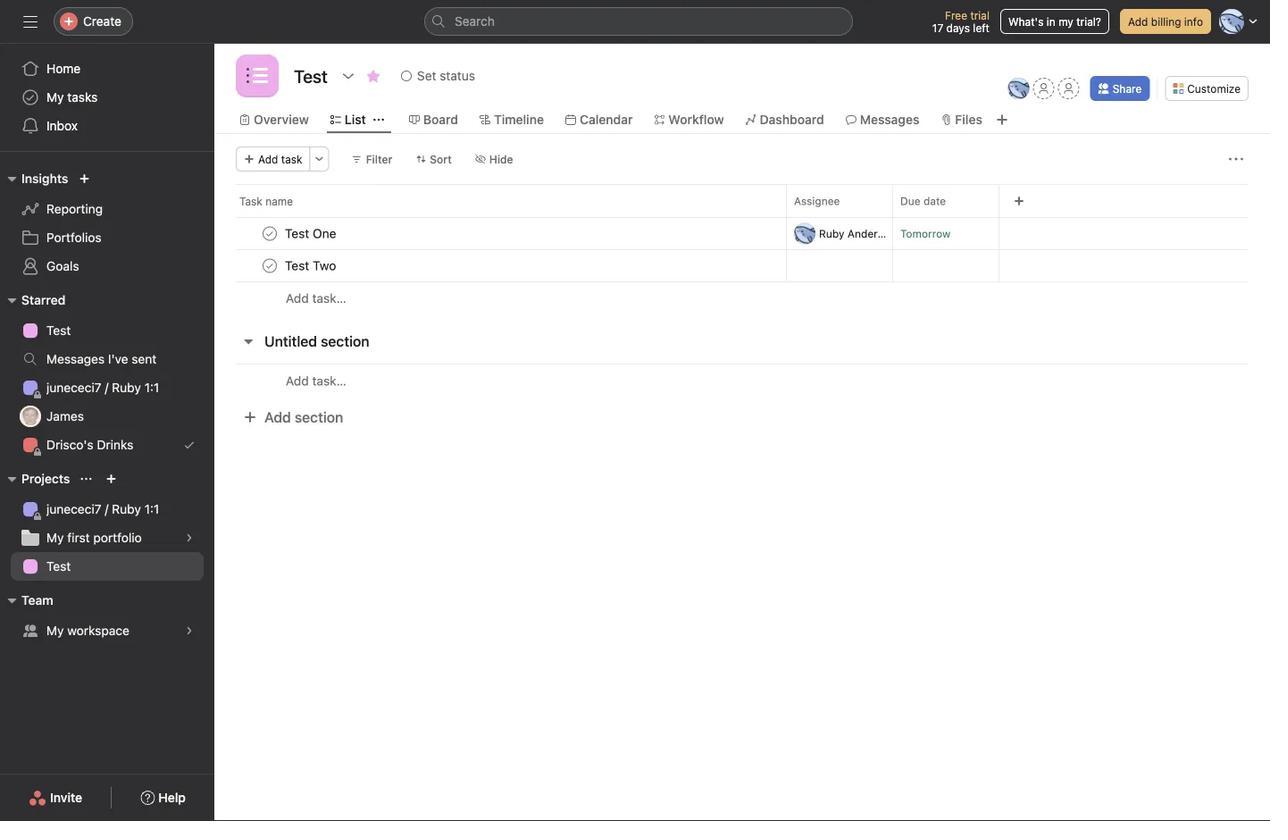 Task type: locate. For each thing, give the bounding box(es) containing it.
junececi7 / ruby 1:1 up the my first portfolio link
[[46, 502, 159, 516]]

free trial 17 days left
[[933, 9, 990, 34]]

inbox link
[[11, 112, 204, 140]]

invite
[[50, 790, 82, 805]]

customize
[[1188, 82, 1241, 95]]

share
[[1113, 82, 1142, 95]]

untitled section button
[[264, 325, 370, 357]]

0 vertical spatial /
[[105, 380, 108, 395]]

messages for messages
[[860, 112, 920, 127]]

1 test from the top
[[46, 323, 71, 338]]

0 vertical spatial ruby
[[819, 227, 845, 240]]

1 task… from the top
[[312, 291, 346, 306]]

my for my workspace
[[46, 623, 64, 638]]

Completed checkbox
[[259, 223, 281, 244], [259, 255, 281, 277]]

1 my from the top
[[46, 90, 64, 105]]

task… down untitled section
[[312, 373, 346, 388]]

section inside untitled section button
[[321, 333, 370, 350]]

2 completed checkbox from the top
[[259, 255, 281, 277]]

ra down assignee
[[798, 227, 812, 240]]

my left first
[[46, 530, 64, 545]]

junececi7 / ruby 1:1 link down messages i've sent
[[11, 373, 204, 402]]

untitled section
[[264, 333, 370, 350]]

junececi7
[[46, 380, 101, 395], [46, 502, 101, 516]]

completed image
[[259, 255, 281, 277]]

show options image
[[341, 69, 356, 83]]

2 test from the top
[[46, 559, 71, 574]]

2 1:1 from the top
[[144, 502, 159, 516]]

messages left i've
[[46, 352, 105, 366]]

1 vertical spatial junececi7
[[46, 502, 101, 516]]

section right "untitled"
[[321, 333, 370, 350]]

test two cell
[[214, 249, 787, 282]]

add for add billing info button
[[1128, 15, 1148, 28]]

add task… button
[[286, 289, 346, 308], [286, 371, 346, 391]]

2 task… from the top
[[312, 373, 346, 388]]

help
[[158, 790, 186, 805]]

add task… for 1st the add task… button from the bottom of the page
[[286, 373, 346, 388]]

search button
[[424, 7, 853, 36]]

/
[[105, 380, 108, 395], [105, 502, 108, 516]]

home link
[[11, 54, 204, 83]]

new image
[[79, 173, 90, 184]]

my down team
[[46, 623, 64, 638]]

my tasks
[[46, 90, 98, 105]]

2 / from the top
[[105, 502, 108, 516]]

assignee
[[794, 195, 840, 207]]

add billing info button
[[1120, 9, 1211, 34]]

days
[[947, 21, 970, 34]]

ruby up portfolio
[[112, 502, 141, 516]]

starred button
[[0, 289, 66, 311]]

1 test link from the top
[[11, 316, 204, 345]]

1 vertical spatial section
[[295, 409, 343, 426]]

1 junececi7 / ruby 1:1 link from the top
[[11, 373, 204, 402]]

completed checkbox down completed image
[[259, 255, 281, 277]]

add task… up add section
[[286, 373, 346, 388]]

None text field
[[289, 60, 332, 92]]

add down the 'test two' text box
[[286, 291, 309, 306]]

test link
[[11, 316, 204, 345], [11, 552, 204, 581]]

ruby down assignee
[[819, 227, 845, 240]]

junececi7 up first
[[46, 502, 101, 516]]

my
[[1059, 15, 1074, 28]]

my workspace link
[[11, 616, 204, 645]]

/ down messages i've sent link at the top
[[105, 380, 108, 395]]

1 vertical spatial junececi7 / ruby 1:1 link
[[11, 495, 204, 524]]

0 vertical spatial junececi7 / ruby 1:1 link
[[11, 373, 204, 402]]

my inside projects element
[[46, 530, 64, 545]]

insights element
[[0, 163, 214, 284]]

1 vertical spatial junececi7 / ruby 1:1
[[46, 502, 159, 516]]

reporting link
[[11, 195, 204, 223]]

0 vertical spatial test link
[[11, 316, 204, 345]]

1 1:1 from the top
[[144, 380, 159, 395]]

1 add task… button from the top
[[286, 289, 346, 308]]

ruby inside projects element
[[112, 502, 141, 516]]

3 my from the top
[[46, 623, 64, 638]]

0 horizontal spatial ra
[[798, 227, 812, 240]]

1:1
[[144, 380, 159, 395], [144, 502, 159, 516]]

2 add task… row from the top
[[214, 364, 1270, 398]]

team button
[[0, 590, 53, 611]]

task… for 1st the add task… button from the bottom of the page
[[312, 373, 346, 388]]

junececi7 inside starred element
[[46, 380, 101, 395]]

test link inside starred element
[[11, 316, 204, 345]]

0 vertical spatial test
[[46, 323, 71, 338]]

1 add task… from the top
[[286, 291, 346, 306]]

completed checkbox inside test two cell
[[259, 255, 281, 277]]

test link up messages i've sent
[[11, 316, 204, 345]]

add tab image
[[995, 113, 1009, 127]]

2 add task… button from the top
[[286, 371, 346, 391]]

0 vertical spatial ra
[[1012, 82, 1026, 95]]

create button
[[54, 7, 133, 36]]

add inside header untitled section tree grid
[[286, 291, 309, 306]]

test down first
[[46, 559, 71, 574]]

tab actions image
[[373, 114, 384, 125]]

0 vertical spatial add task… row
[[214, 281, 1270, 314]]

junececi7 / ruby 1:1
[[46, 380, 159, 395], [46, 502, 159, 516]]

add task… button up add section
[[286, 371, 346, 391]]

1 vertical spatial test link
[[11, 552, 204, 581]]

task… inside header untitled section tree grid
[[312, 291, 346, 306]]

1 vertical spatial add task… button
[[286, 371, 346, 391]]

1 horizontal spatial messages
[[860, 112, 920, 127]]

1 vertical spatial add task…
[[286, 373, 346, 388]]

my left tasks
[[46, 90, 64, 105]]

ra down what's
[[1012, 82, 1026, 95]]

0 vertical spatial my
[[46, 90, 64, 105]]

list image
[[247, 65, 268, 87]]

ruby down i've
[[112, 380, 141, 395]]

projects button
[[0, 468, 70, 490]]

0 vertical spatial completed checkbox
[[259, 223, 281, 244]]

status
[[440, 68, 475, 83]]

my
[[46, 90, 64, 105], [46, 530, 64, 545], [46, 623, 64, 638]]

workflow
[[669, 112, 724, 127]]

2 add task… from the top
[[286, 373, 346, 388]]

my for my tasks
[[46, 90, 64, 105]]

2 vertical spatial my
[[46, 623, 64, 638]]

1 junececi7 from the top
[[46, 380, 101, 395]]

junececi7 up james at left
[[46, 380, 101, 395]]

set
[[417, 68, 436, 83]]

section for add section
[[295, 409, 343, 426]]

teams element
[[0, 584, 214, 649]]

ra inside header untitled section tree grid
[[798, 227, 812, 240]]

test down 'starred'
[[46, 323, 71, 338]]

0 vertical spatial messages
[[860, 112, 920, 127]]

left
[[973, 21, 990, 34]]

messages left files link
[[860, 112, 920, 127]]

starred
[[21, 293, 66, 307]]

add task… down the 'test two' text box
[[286, 291, 346, 306]]

completed checkbox up completed icon
[[259, 223, 281, 244]]

add up add section 'button'
[[286, 373, 309, 388]]

section inside add section 'button'
[[295, 409, 343, 426]]

in
[[1047, 15, 1056, 28]]

task
[[281, 153, 303, 165]]

2 junececi7 / ruby 1:1 from the top
[[46, 502, 159, 516]]

my inside "global" element
[[46, 90, 64, 105]]

1 vertical spatial messages
[[46, 352, 105, 366]]

add task… button down the 'test two' text box
[[286, 289, 346, 308]]

messages
[[860, 112, 920, 127], [46, 352, 105, 366]]

calendar link
[[565, 110, 633, 130]]

section down untitled section
[[295, 409, 343, 426]]

add field image
[[1014, 196, 1025, 206]]

add left 'billing'
[[1128, 15, 1148, 28]]

1 vertical spatial add task… row
[[214, 364, 1270, 398]]

more actions image
[[1229, 152, 1244, 166]]

2 junececi7 from the top
[[46, 502, 101, 516]]

2 vertical spatial ruby
[[112, 502, 141, 516]]

section
[[321, 333, 370, 350], [295, 409, 343, 426]]

customize button
[[1165, 76, 1249, 101]]

/ inside projects element
[[105, 502, 108, 516]]

show options, current sort, top image
[[81, 474, 91, 484]]

my for my first portfolio
[[46, 530, 64, 545]]

search list box
[[424, 7, 853, 36]]

ra button
[[1008, 78, 1030, 99]]

sort button
[[408, 147, 460, 172]]

add
[[1128, 15, 1148, 28], [258, 153, 278, 165], [286, 291, 309, 306], [286, 373, 309, 388], [264, 409, 291, 426]]

0 vertical spatial 1:1
[[144, 380, 159, 395]]

/ up the my first portfolio link
[[105, 502, 108, 516]]

0 horizontal spatial messages
[[46, 352, 105, 366]]

completed checkbox inside test one 'cell'
[[259, 223, 281, 244]]

insights button
[[0, 168, 68, 189]]

1 completed checkbox from the top
[[259, 223, 281, 244]]

1 vertical spatial 1:1
[[144, 502, 159, 516]]

1:1 down sent
[[144, 380, 159, 395]]

completed checkbox for the test one text field
[[259, 223, 281, 244]]

0 vertical spatial task…
[[312, 291, 346, 306]]

1 vertical spatial my
[[46, 530, 64, 545]]

messages i've sent link
[[11, 345, 204, 373]]

filter button
[[344, 147, 401, 172]]

add left task
[[258, 153, 278, 165]]

add down "untitled"
[[264, 409, 291, 426]]

drisco's drinks link
[[11, 431, 204, 459]]

0 vertical spatial add task… button
[[286, 289, 346, 308]]

add billing info
[[1128, 15, 1203, 28]]

1 junececi7 / ruby 1:1 from the top
[[46, 380, 159, 395]]

test inside projects element
[[46, 559, 71, 574]]

messages inside starred element
[[46, 352, 105, 366]]

portfolios link
[[11, 223, 204, 252]]

ruby inside header untitled section tree grid
[[819, 227, 845, 240]]

create
[[83, 14, 121, 29]]

0 vertical spatial junececi7 / ruby 1:1
[[46, 380, 159, 395]]

test
[[46, 323, 71, 338], [46, 559, 71, 574]]

junececi7 / ruby 1:1 link up portfolio
[[11, 495, 204, 524]]

drisco's drinks
[[46, 437, 133, 452]]

0 vertical spatial add task…
[[286, 291, 346, 306]]

test link down portfolio
[[11, 552, 204, 581]]

task… down the 'test two' text box
[[312, 291, 346, 306]]

what's in my trial?
[[1009, 15, 1102, 28]]

2 test link from the top
[[11, 552, 204, 581]]

list
[[345, 112, 366, 127]]

hide button
[[467, 147, 521, 172]]

2 junececi7 / ruby 1:1 link from the top
[[11, 495, 204, 524]]

Test One text field
[[281, 225, 342, 243]]

1 vertical spatial /
[[105, 502, 108, 516]]

my inside teams element
[[46, 623, 64, 638]]

0 vertical spatial junececi7
[[46, 380, 101, 395]]

junececi7 / ruby 1:1 link
[[11, 373, 204, 402], [11, 495, 204, 524]]

remove from starred image
[[366, 69, 381, 83]]

junececi7 / ruby 1:1 down messages i've sent
[[46, 380, 159, 395]]

1:1 up the my first portfolio link
[[144, 502, 159, 516]]

search
[[455, 14, 495, 29]]

add task… inside header untitled section tree grid
[[286, 291, 346, 306]]

1 vertical spatial ruby
[[112, 380, 141, 395]]

1 vertical spatial ra
[[798, 227, 812, 240]]

0 vertical spatial section
[[321, 333, 370, 350]]

1 vertical spatial task…
[[312, 373, 346, 388]]

add task… row
[[214, 281, 1270, 314], [214, 364, 1270, 398]]

1 vertical spatial completed checkbox
[[259, 255, 281, 277]]

dashboard
[[760, 112, 824, 127]]

1:1 inside projects element
[[144, 502, 159, 516]]

2 my from the top
[[46, 530, 64, 545]]

row
[[214, 184, 1270, 217], [236, 216, 1249, 218], [214, 217, 1270, 250], [214, 249, 1270, 282]]

starred element
[[0, 284, 214, 463]]

add for the add task… button inside header untitled section tree grid
[[286, 291, 309, 306]]

set status
[[417, 68, 475, 83]]

1 / from the top
[[105, 380, 108, 395]]

drinks
[[97, 437, 133, 452]]

workspace
[[67, 623, 129, 638]]

1 vertical spatial test
[[46, 559, 71, 574]]

1 horizontal spatial ra
[[1012, 82, 1026, 95]]

timeline
[[494, 112, 544, 127]]



Task type: describe. For each thing, give the bounding box(es) containing it.
ruby anderson
[[819, 227, 896, 240]]

drisco's
[[46, 437, 94, 452]]

junececi7 / ruby 1:1 link inside projects element
[[11, 495, 204, 524]]

home
[[46, 61, 81, 76]]

overview link
[[239, 110, 309, 130]]

new project or portfolio image
[[106, 474, 117, 484]]

hide
[[489, 153, 513, 165]]

add section button
[[236, 401, 351, 433]]

portfolios
[[46, 230, 102, 245]]

messages i've sent
[[46, 352, 157, 366]]

see details, my workspace image
[[184, 625, 195, 636]]

ra inside button
[[1012, 82, 1026, 95]]

my first portfolio link
[[11, 524, 204, 552]]

filter
[[366, 153, 392, 165]]

test one cell
[[214, 217, 787, 250]]

global element
[[0, 44, 214, 151]]

17
[[933, 21, 944, 34]]

list link
[[330, 110, 366, 130]]

invite button
[[17, 782, 94, 814]]

info
[[1185, 15, 1203, 28]]

projects element
[[0, 463, 214, 584]]

messages link
[[846, 110, 920, 130]]

junececi7 / ruby 1:1 inside starred element
[[46, 380, 159, 395]]

first
[[67, 530, 90, 545]]

tasks
[[67, 90, 98, 105]]

files link
[[941, 110, 983, 130]]

workflow link
[[654, 110, 724, 130]]

test link inside projects element
[[11, 552, 204, 581]]

my tasks link
[[11, 83, 204, 112]]

add for 1st the add task… button from the bottom of the page
[[286, 373, 309, 388]]

see details, my first portfolio image
[[184, 532, 195, 543]]

team
[[21, 593, 53, 608]]

billing
[[1151, 15, 1182, 28]]

completed checkbox for the 'test two' text box
[[259, 255, 281, 277]]

anderson
[[848, 227, 896, 240]]

add task… for the add task… button inside header untitled section tree grid
[[286, 291, 346, 306]]

overview
[[254, 112, 309, 127]]

add task button
[[236, 147, 311, 172]]

free
[[945, 9, 968, 21]]

ja
[[25, 410, 36, 423]]

my workspace
[[46, 623, 129, 638]]

what's
[[1009, 15, 1044, 28]]

row containing task name
[[214, 184, 1270, 217]]

my first portfolio
[[46, 530, 142, 545]]

trial
[[971, 9, 990, 21]]

calendar
[[580, 112, 633, 127]]

/ inside starred element
[[105, 380, 108, 395]]

untitled
[[264, 333, 317, 350]]

section for untitled section
[[321, 333, 370, 350]]

name
[[265, 195, 293, 207]]

task name
[[239, 195, 293, 207]]

1 add task… row from the top
[[214, 281, 1270, 314]]

completed image
[[259, 223, 281, 244]]

sent
[[132, 352, 157, 366]]

junececi7 inside projects element
[[46, 502, 101, 516]]

board link
[[409, 110, 458, 130]]

task… for the add task… button inside header untitled section tree grid
[[312, 291, 346, 306]]

collapse task list for this section image
[[241, 334, 256, 348]]

portfolio
[[93, 530, 142, 545]]

junececi7 / ruby 1:1 inside projects element
[[46, 502, 159, 516]]

header untitled section tree grid
[[214, 217, 1270, 314]]

goals link
[[11, 252, 204, 281]]

share button
[[1091, 76, 1150, 101]]

i've
[[108, 352, 128, 366]]

help button
[[129, 782, 197, 814]]

add inside 'button'
[[264, 409, 291, 426]]

dashboard link
[[746, 110, 824, 130]]

add section
[[264, 409, 343, 426]]

due
[[901, 195, 921, 207]]

add task… button inside header untitled section tree grid
[[286, 289, 346, 308]]

what's in my trial? button
[[1001, 9, 1110, 34]]

sort
[[430, 153, 452, 165]]

Test Two text field
[[281, 257, 342, 275]]

reporting
[[46, 201, 103, 216]]

due date
[[901, 195, 946, 207]]

trial?
[[1077, 15, 1102, 28]]

row containing ra
[[214, 217, 1270, 250]]

insights
[[21, 171, 68, 186]]

more actions image
[[314, 154, 325, 164]]

goals
[[46, 259, 79, 273]]

projects
[[21, 471, 70, 486]]

date
[[924, 195, 946, 207]]

board
[[423, 112, 458, 127]]

1:1 inside starred element
[[144, 380, 159, 395]]

task
[[239, 195, 262, 207]]

ruby inside starred element
[[112, 380, 141, 395]]

tomorrow
[[901, 227, 951, 240]]

messages for messages i've sent
[[46, 352, 105, 366]]

add task
[[258, 153, 303, 165]]

timeline link
[[480, 110, 544, 130]]

files
[[955, 112, 983, 127]]

hide sidebar image
[[23, 14, 38, 29]]

test inside starred element
[[46, 323, 71, 338]]



Task type: vqa. For each thing, say whether or not it's contained in the screenshot.
second My
yes



